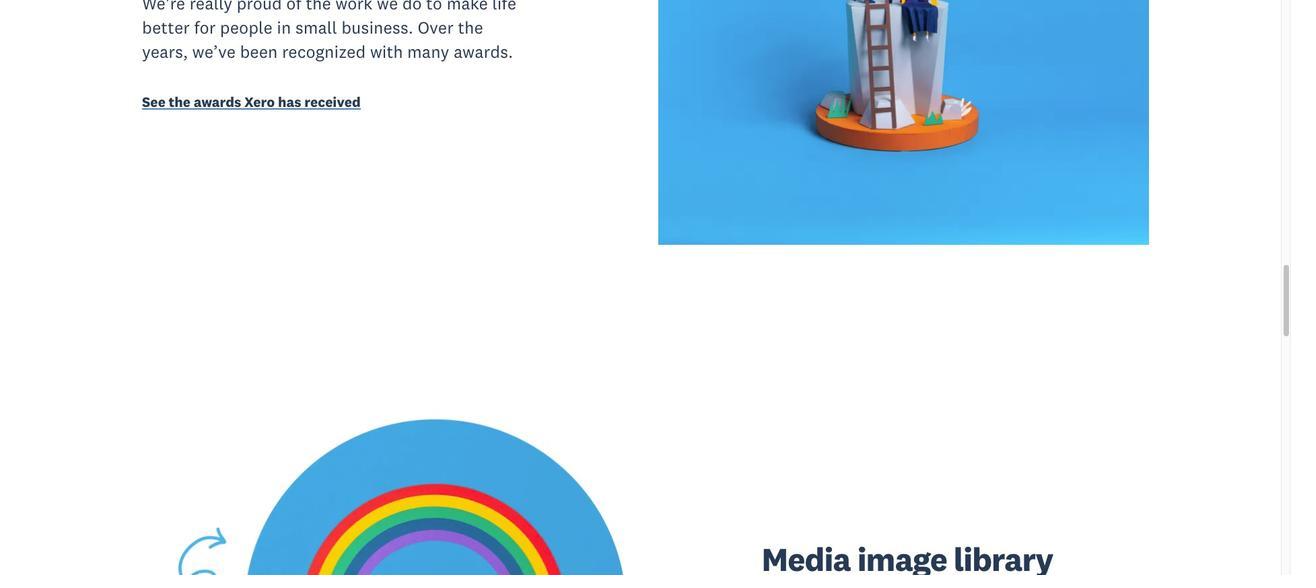 Task type: vqa. For each thing, say whether or not it's contained in the screenshot.
Phone 'text box'
no



Task type: describe. For each thing, give the bounding box(es) containing it.
over
[[418, 17, 454, 38]]

years,
[[142, 41, 188, 62]]

0 vertical spatial the
[[306, 0, 331, 14]]

work
[[335, 0, 373, 14]]

see the awards xero has received
[[142, 93, 361, 111]]

awards
[[194, 93, 241, 111]]

recognized
[[282, 41, 366, 62]]

of
[[286, 0, 301, 14]]

the inside see the awards xero has received link
[[169, 93, 191, 111]]

proud
[[237, 0, 282, 14]]

do
[[402, 0, 422, 14]]

see the awards xero has received link
[[142, 93, 529, 114]]

1 vertical spatial the
[[458, 17, 483, 38]]

life
[[492, 0, 516, 14]]

small
[[295, 17, 337, 38]]

been
[[240, 41, 278, 62]]

business.
[[341, 17, 413, 38]]

received
[[304, 93, 361, 111]]

make
[[447, 0, 488, 14]]

xero
[[244, 93, 275, 111]]

really
[[189, 0, 232, 14]]

to
[[426, 0, 442, 14]]

for
[[194, 17, 216, 38]]

we're really proud of the work we do to make life better for people in small business. over the years, we've been recognized with many awards.
[[142, 0, 516, 62]]



Task type: locate. For each thing, give the bounding box(es) containing it.
has
[[278, 93, 301, 111]]

the down make
[[458, 17, 483, 38]]

the right see
[[169, 93, 191, 111]]

the up small
[[306, 0, 331, 14]]

the
[[306, 0, 331, 14], [458, 17, 483, 38], [169, 93, 191, 111]]

people
[[220, 17, 273, 38]]

we've
[[192, 41, 236, 62]]

0 horizontal spatial the
[[169, 93, 191, 111]]

better
[[142, 17, 190, 38]]

we're
[[142, 0, 185, 14]]

2 vertical spatial the
[[169, 93, 191, 111]]

a xero logo lights up against a backdrop of greenery in celebration of the many awards xero has received in its regions. image
[[658, 0, 1149, 245]]

a person downloads xero office images from the company website to use in a media publication. image
[[142, 377, 633, 576]]

2 horizontal spatial the
[[458, 17, 483, 38]]

in
[[277, 17, 291, 38]]

we
[[377, 0, 398, 14]]

see
[[142, 93, 166, 111]]

1 horizontal spatial the
[[306, 0, 331, 14]]

awards.
[[454, 41, 513, 62]]

many
[[407, 41, 449, 62]]

with
[[370, 41, 403, 62]]



